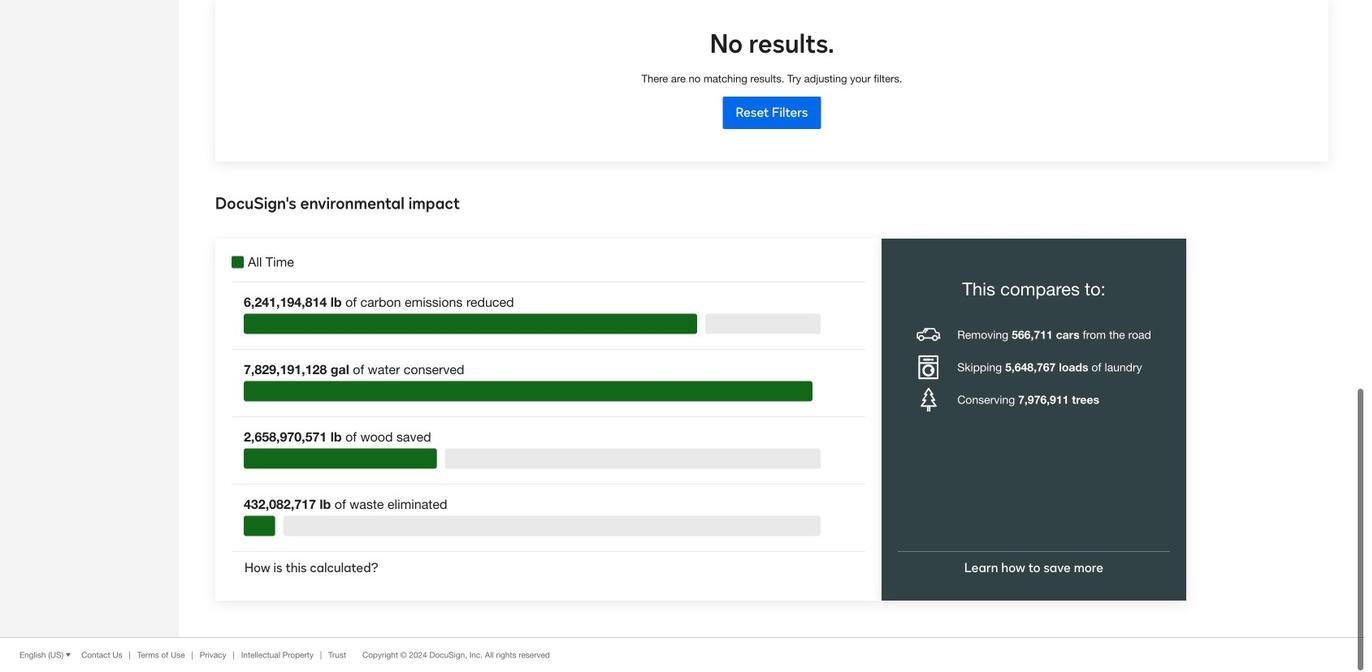 Task type: vqa. For each thing, say whether or not it's contained in the screenshot.
More Info region
yes



Task type: locate. For each thing, give the bounding box(es) containing it.
more info region
[[0, 638, 1365, 673]]



